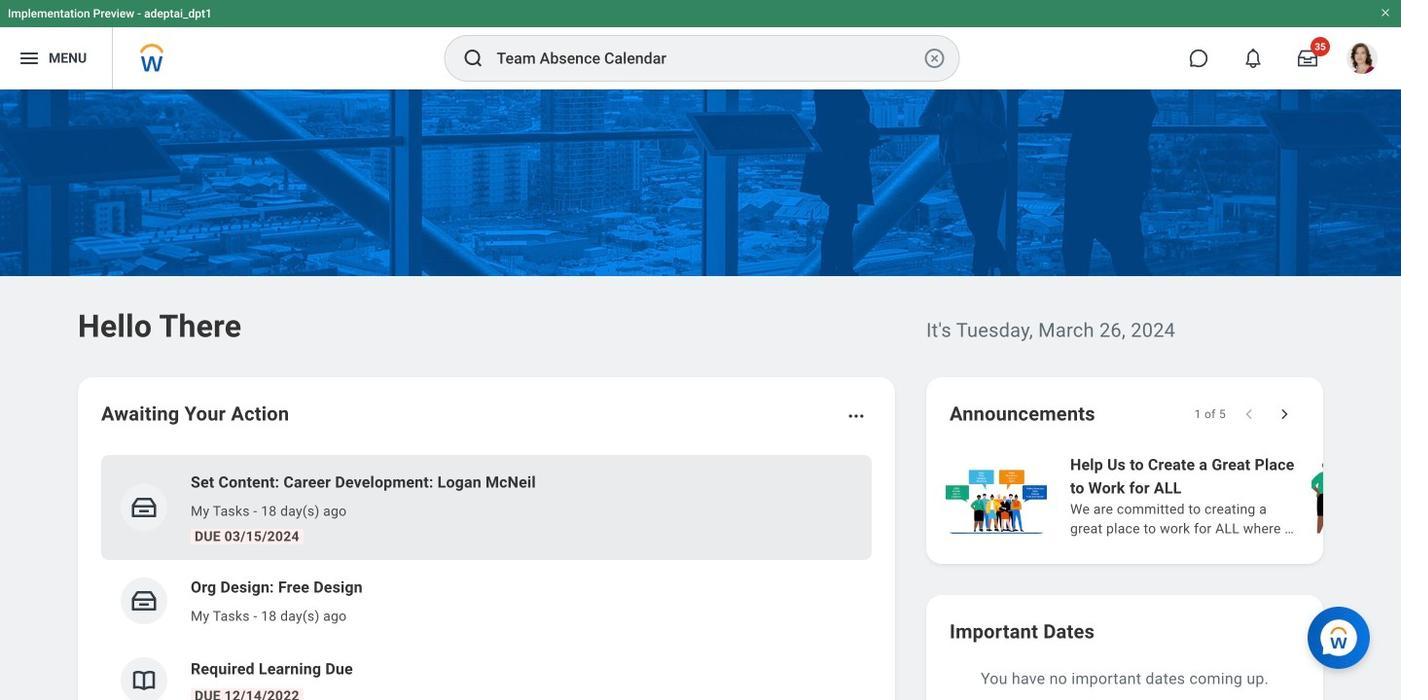 Task type: describe. For each thing, give the bounding box(es) containing it.
2 inbox image from the top
[[129, 587, 159, 616]]

Search Workday  search field
[[497, 37, 919, 80]]

0 horizontal spatial list
[[101, 455, 872, 701]]

notifications large image
[[1244, 49, 1263, 68]]

inbox large image
[[1298, 49, 1318, 68]]

book open image
[[129, 667, 159, 696]]

profile logan mcneil image
[[1347, 43, 1378, 78]]



Task type: vqa. For each thing, say whether or not it's contained in the screenshot.
Calendar's EMPLOYEE'S
no



Task type: locate. For each thing, give the bounding box(es) containing it.
search image
[[462, 47, 485, 70]]

chevron right small image
[[1275, 405, 1294, 424]]

1 inbox image from the top
[[129, 493, 159, 523]]

chevron left small image
[[1240, 405, 1259, 424]]

1 horizontal spatial list
[[942, 452, 1401, 541]]

inbox image
[[129, 493, 159, 523], [129, 587, 159, 616]]

0 vertical spatial inbox image
[[129, 493, 159, 523]]

banner
[[0, 0, 1401, 90]]

x circle image
[[923, 47, 946, 70]]

close environment banner image
[[1380, 7, 1392, 18]]

1 vertical spatial inbox image
[[129, 587, 159, 616]]

list
[[942, 452, 1401, 541], [101, 455, 872, 701]]

status
[[1195, 407, 1226, 422]]

related actions image
[[847, 407, 866, 426]]

main content
[[0, 90, 1401, 701]]

justify image
[[18, 47, 41, 70]]



